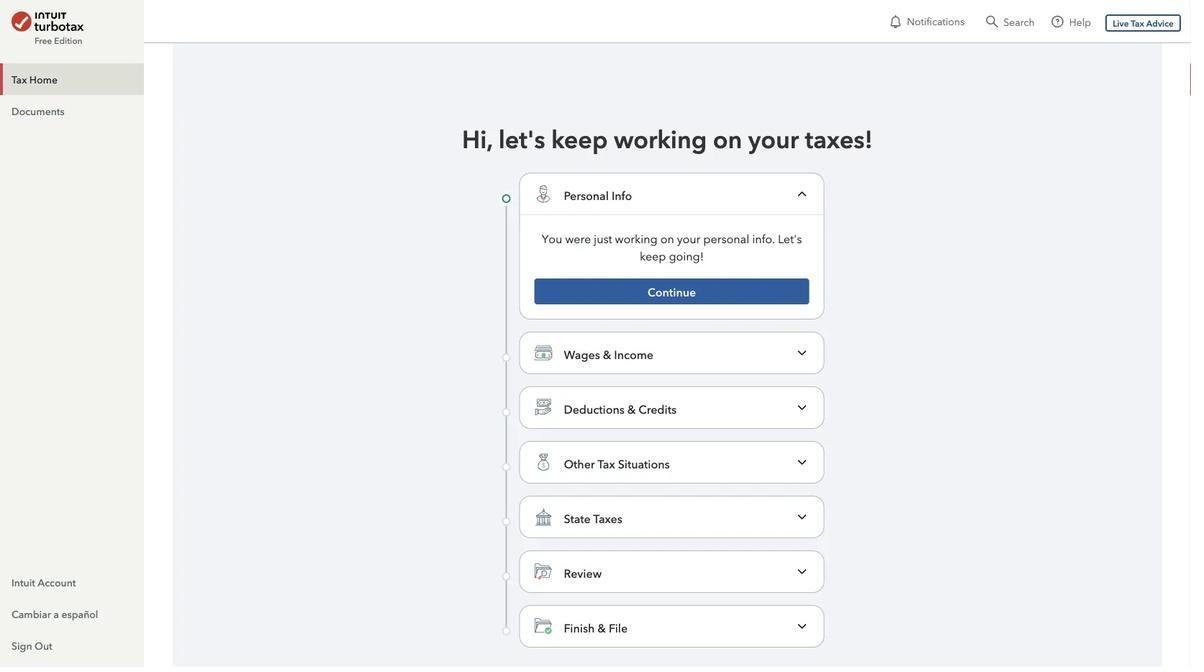 Task type: locate. For each thing, give the bounding box(es) containing it.
live tax advice
[[1113, 17, 1174, 29]]

info
[[612, 187, 632, 203]]

state
[[564, 510, 591, 526]]

&
[[603, 346, 611, 362], [628, 401, 636, 416], [598, 620, 606, 635]]

taxes!
[[805, 122, 873, 154]]

& left credits
[[628, 401, 636, 416]]

help button
[[1045, 9, 1099, 35]]

review icon image
[[535, 563, 553, 581]]

your inside you were just working on your personal info. let's keep going!
[[677, 230, 701, 246]]

0 vertical spatial working
[[614, 122, 707, 154]]

live tax advice button
[[1106, 14, 1181, 31]]

tax left home
[[12, 72, 27, 86]]

turbotax image
[[12, 12, 84, 32]]

tax inside button
[[1131, 17, 1145, 29]]

wages & income
[[564, 346, 654, 362]]

0 vertical spatial keep
[[551, 122, 608, 154]]

situations
[[618, 456, 670, 471]]

let's
[[778, 230, 802, 246]]

free
[[35, 35, 52, 46]]

working up personal info dropdown button
[[614, 122, 707, 154]]

tax inside dropdown button
[[598, 456, 615, 471]]

2 horizontal spatial tax
[[1131, 17, 1145, 29]]

tax right other
[[598, 456, 615, 471]]

& for finish
[[598, 620, 606, 635]]

you
[[542, 230, 563, 246]]

personal info button
[[520, 173, 824, 215]]

sign out
[[12, 639, 52, 652]]

finish & file button
[[520, 606, 824, 647]]

search
[[1004, 15, 1035, 28]]

wages & income icon image
[[535, 344, 553, 362]]

income
[[614, 346, 654, 362]]

0 horizontal spatial your
[[677, 230, 701, 246]]

0 horizontal spatial keep
[[551, 122, 608, 154]]

keep up personal
[[551, 122, 608, 154]]

tax right 'live'
[[1131, 17, 1145, 29]]

let's
[[499, 122, 545, 154]]

keep
[[551, 122, 608, 154], [640, 248, 666, 263]]

edition
[[54, 35, 82, 46]]

1 horizontal spatial tax
[[598, 456, 615, 471]]

tax for live
[[1131, 17, 1145, 29]]

0 vertical spatial on
[[713, 122, 742, 154]]

& inside finish & file dropdown button
[[598, 620, 606, 635]]

& inside wages & income dropdown button
[[603, 346, 611, 362]]

& right wages
[[603, 346, 611, 362]]

0 vertical spatial &
[[603, 346, 611, 362]]

& inside deductions & credits dropdown button
[[628, 401, 636, 416]]

documents
[[12, 104, 65, 117]]

intuit account link
[[0, 567, 144, 598]]

tax for other
[[598, 456, 615, 471]]

notifications button
[[883, 9, 971, 35]]

on
[[713, 122, 742, 154], [661, 230, 674, 246]]

cambiar
[[12, 607, 51, 621]]

working
[[614, 122, 707, 154], [615, 230, 658, 246]]

cambiar a español
[[12, 607, 98, 621]]

0 horizontal spatial on
[[661, 230, 674, 246]]

0 vertical spatial your
[[749, 122, 799, 154]]

live
[[1113, 17, 1129, 29]]

1 vertical spatial on
[[661, 230, 674, 246]]

1 vertical spatial your
[[677, 230, 701, 246]]

continue
[[648, 284, 696, 299]]

intuit
[[12, 576, 35, 589]]

your up the going!
[[677, 230, 701, 246]]

1 vertical spatial working
[[615, 230, 658, 246]]

0 vertical spatial tax
[[1131, 17, 1145, 29]]

finish & file icon image
[[535, 618, 553, 636]]

tax
[[1131, 17, 1145, 29], [12, 72, 27, 86], [598, 456, 615, 471]]

2 vertical spatial tax
[[598, 456, 615, 471]]

your left taxes!
[[749, 122, 799, 154]]

search button
[[979, 9, 1042, 35]]

working inside you were just working on your personal info. let's keep going!
[[615, 230, 658, 246]]

going!
[[669, 248, 704, 263]]

working for keep
[[614, 122, 707, 154]]

other tax situations icon image
[[535, 454, 553, 472]]

hi, let's keep working on your taxes!
[[462, 122, 873, 154]]

your for personal
[[677, 230, 701, 246]]

wages
[[564, 346, 600, 362]]

& left file
[[598, 620, 606, 635]]

working for just
[[615, 230, 658, 246]]

review button
[[520, 551, 824, 592]]

1 vertical spatial &
[[628, 401, 636, 416]]

your
[[749, 122, 799, 154], [677, 230, 701, 246]]

1 horizontal spatial keep
[[640, 248, 666, 263]]

other tax situations button
[[520, 442, 824, 483]]

0 horizontal spatial tax
[[12, 72, 27, 86]]

1 horizontal spatial on
[[713, 122, 742, 154]]

personal info
[[564, 187, 632, 203]]

keep left the going!
[[640, 248, 666, 263]]

1 vertical spatial keep
[[640, 248, 666, 263]]

working right just on the top of the page
[[615, 230, 658, 246]]

on inside you were just working on your personal info. let's keep going!
[[661, 230, 674, 246]]

2 vertical spatial &
[[598, 620, 606, 635]]

1 horizontal spatial your
[[749, 122, 799, 154]]

info.
[[752, 230, 775, 246]]

state taxes icon image
[[535, 508, 553, 526]]

deductions & credits
[[564, 401, 677, 416]]

free edition
[[35, 35, 82, 46]]

on for taxes!
[[713, 122, 742, 154]]

advice
[[1147, 17, 1174, 29]]



Task type: describe. For each thing, give the bounding box(es) containing it.
cambiar a español link
[[0, 598, 144, 630]]

finish & file
[[564, 620, 628, 635]]

intuit account
[[12, 576, 76, 589]]

deductions
[[564, 401, 625, 416]]

keep inside you were just working on your personal info. let's keep going!
[[640, 248, 666, 263]]

personal
[[564, 187, 609, 203]]

1 vertical spatial tax
[[12, 72, 27, 86]]

help
[[1070, 15, 1092, 28]]

tax home link
[[0, 63, 144, 95]]

state taxes button
[[520, 497, 824, 538]]

your for taxes!
[[749, 122, 799, 154]]

sign out link
[[0, 630, 144, 662]]

file
[[609, 620, 628, 635]]

deductions & credits icon image
[[535, 399, 553, 417]]

notifications
[[907, 14, 965, 27]]

deductions & credits button
[[520, 387, 824, 428]]

were
[[565, 230, 591, 246]]

continue button
[[535, 279, 810, 305]]

on for personal
[[661, 230, 674, 246]]

home
[[29, 72, 58, 86]]

tax home
[[12, 72, 58, 86]]

you were just working on your personal info. let's keep going!
[[542, 230, 802, 263]]

progress, 7 steps, current step 1. element
[[502, 173, 833, 663]]

wages & income button
[[520, 333, 824, 374]]

español
[[62, 607, 98, 621]]

hi,
[[462, 122, 493, 154]]

a
[[54, 607, 59, 621]]

finish
[[564, 620, 595, 635]]

state taxes
[[564, 510, 623, 526]]

account
[[38, 576, 76, 589]]

personal info icon image
[[535, 185, 553, 203]]

out
[[35, 639, 52, 652]]

credits
[[639, 401, 677, 416]]

documents link
[[0, 95, 144, 127]]

taxes
[[593, 510, 623, 526]]

& for deductions
[[628, 401, 636, 416]]

review
[[564, 565, 602, 581]]

other
[[564, 456, 595, 471]]

other tax situations
[[564, 456, 670, 471]]

just
[[594, 230, 612, 246]]

sign
[[12, 639, 32, 652]]

personal
[[704, 230, 750, 246]]

& for wages
[[603, 346, 611, 362]]



Task type: vqa. For each thing, say whether or not it's contained in the screenshot.
the "Wages & Income"
yes



